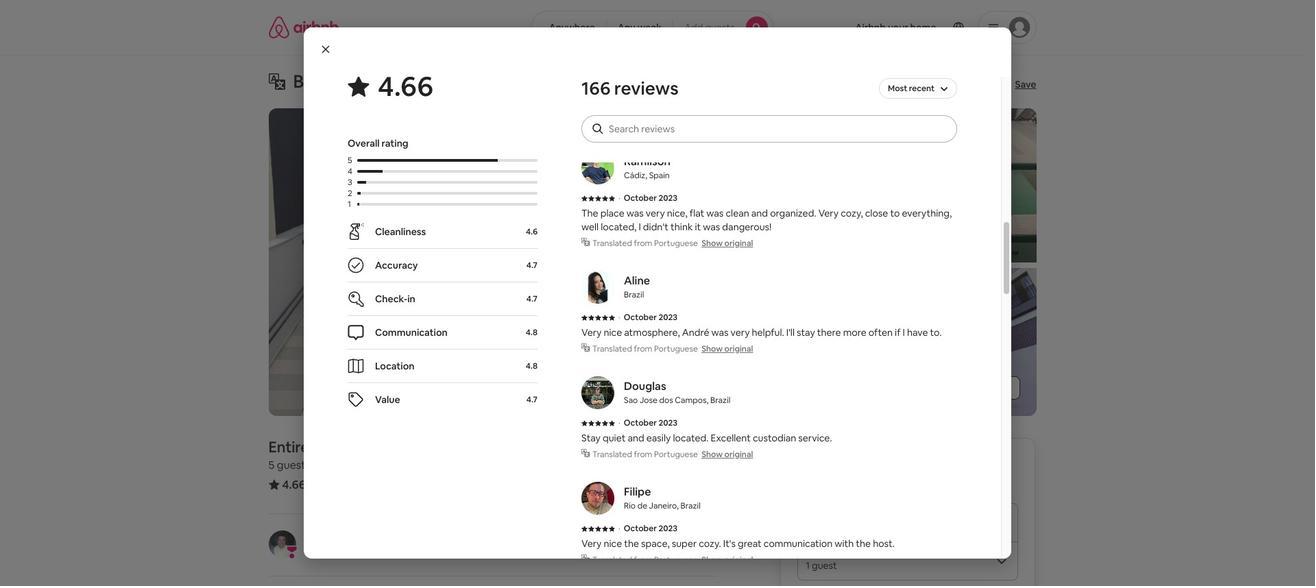 Task type: locate. For each thing, give the bounding box(es) containing it.
1 horizontal spatial stay
[[797, 326, 815, 339]]

stay
[[582, 432, 601, 444]]

from down atmosphere,
[[634, 344, 653, 355]]

and up dangerous!
[[751, 207, 768, 219]]

· for aline
[[619, 312, 621, 323]]

show original button down dangerous!
[[702, 238, 753, 249]]

in up the communication
[[407, 293, 415, 305]]

jose
[[640, 395, 658, 406]]

· october 2023 for filipe
[[619, 523, 678, 534]]

translated from portuguese show original
[[593, 119, 753, 130], [593, 238, 753, 249], [593, 344, 753, 355], [593, 449, 753, 460]]

any
[[618, 21, 636, 34]]

· october 2023 up atmosphere,
[[619, 312, 678, 323]]

2 vertical spatial very
[[582, 538, 602, 550]]

entire
[[268, 438, 309, 457]]

from down easily in the bottom of the page
[[634, 449, 653, 460]]

original down dangerous!
[[725, 238, 753, 249]]

october down cádiz,
[[624, 193, 657, 204]]

4.66 dialog
[[304, 27, 1012, 566]]

5 october from the top
[[624, 523, 657, 534]]

overall
[[348, 137, 380, 150]]

the right enjoyed
[[649, 88, 664, 100]]

1 4.8 from the top
[[526, 327, 538, 338]]

translated
[[593, 119, 632, 130], [593, 238, 632, 249], [593, 344, 632, 355], [593, 449, 632, 460], [593, 555, 632, 566]]

original
[[725, 119, 753, 130], [725, 238, 753, 249], [725, 344, 753, 355], [725, 449, 753, 460]]

4 translated from portuguese show original from the top
[[593, 449, 753, 460]]

portuguese down the think
[[654, 238, 698, 249]]

portuguese down andré
[[654, 344, 698, 355]]

2 vertical spatial i
[[903, 326, 905, 339]]

great
[[738, 538, 762, 550]]

3 translated from the top
[[593, 344, 632, 355]]

guests down the entire
[[277, 458, 311, 473]]

4.7
[[527, 260, 538, 271], [527, 294, 538, 304], [527, 394, 538, 405]]

atmosphere,
[[624, 326, 680, 339]]

very left 'helpful.'
[[731, 326, 750, 339]]

5 down the entire
[[268, 458, 275, 473]]

1 horizontal spatial 2
[[364, 547, 370, 560]]

1 vertical spatial guests
[[277, 458, 311, 473]]

show original button for ramilson
[[702, 238, 753, 249]]

save button
[[993, 73, 1042, 96]]

1 vertical spatial 5
[[268, 458, 275, 473]]

2 from from the top
[[634, 238, 653, 249]]

nice up translated from portuguese
[[604, 538, 622, 550]]

location
[[827, 88, 863, 100]]

0 vertical spatial 4.7
[[527, 260, 538, 271]]

douglas image
[[582, 377, 614, 409], [582, 377, 614, 409]]

show original button for douglas
[[702, 449, 753, 460]]

in inside entire loft in bom retiro, brazil 5 guests
[[340, 438, 352, 457]]

3 portuguese from the top
[[654, 344, 698, 355]]

· october 2023 up enjoyed
[[619, 73, 678, 84]]

piscina deck molhado. image
[[850, 108, 1037, 262]]

dangerous!
[[722, 221, 772, 233]]

1 horizontal spatial the
[[649, 88, 664, 100]]

filipe image
[[582, 482, 614, 515], [582, 482, 614, 515]]

nice for filipe
[[604, 538, 622, 550]]

i left didn't
[[639, 221, 641, 233]]

2 left the years
[[364, 547, 370, 560]]

1 horizontal spatial guests
[[705, 21, 735, 34]]

1 nice from the top
[[604, 326, 622, 339]]

show inside button
[[938, 382, 963, 394]]

4 2023 from the top
[[659, 418, 678, 429]]

Search reviews, Press 'Enter' to search text field
[[609, 122, 944, 136]]

3 · october 2023 from the top
[[619, 312, 678, 323]]

allianz
[[559, 70, 615, 93]]

reviews
[[614, 77, 679, 100]]

show down highly
[[702, 119, 723, 130]]

october up atmosphere,
[[624, 312, 657, 323]]

very inside i really enjoyed the stay and highly recommend it! good location and very comfortable
[[883, 88, 903, 100]]

translated down 'located,'
[[593, 238, 632, 249]]

years
[[372, 547, 395, 560]]

portuguese for douglas
[[654, 449, 698, 460]]

0 horizontal spatial guests
[[277, 458, 311, 473]]

4 translated from the top
[[593, 449, 632, 460]]

very for filipe
[[582, 538, 602, 550]]

0 vertical spatial nice
[[604, 326, 622, 339]]

bom right "automatically translated title: bom retiro, expo center norte, allianz stadium." 'icon'
[[293, 70, 331, 93]]

· october 2023 up space,
[[619, 523, 678, 534]]

show original button down i really enjoyed the stay and highly recommend it! good location and very comfortable
[[702, 119, 753, 130]]

1 2023 from the top
[[659, 73, 678, 84]]

0 vertical spatial guests
[[705, 21, 735, 34]]

1 · october 2023 from the top
[[619, 73, 678, 84]]

4 october from the top
[[624, 418, 657, 429]]

october for ramilson
[[624, 193, 657, 204]]

stay right the i'll
[[797, 326, 815, 339]]

sofá bi cama, acomoda duas pessoas. image
[[658, 268, 845, 416]]

· october 2023 down the 'spain'
[[619, 193, 678, 204]]

translated for aline
[[593, 344, 632, 355]]

i left really
[[582, 88, 584, 100]]

easily
[[647, 432, 671, 444]]

guests inside entire loft in bom retiro, brazil 5 guests
[[277, 458, 311, 473]]

piscina. image
[[658, 108, 845, 262]]

anywhere
[[549, 21, 595, 34]]

place
[[601, 207, 625, 219]]

the
[[649, 88, 664, 100], [624, 538, 639, 550], [856, 538, 871, 550]]

4.66 inside 4.66 dialog
[[378, 69, 433, 104]]

1 portuguese from the top
[[654, 119, 698, 130]]

2 · october 2023 from the top
[[619, 193, 678, 204]]

very inside the place was very nice, flat was clean and organized. very cozy, close to everything, well located, i didn't think it was dangerous!
[[819, 207, 839, 219]]

1 vertical spatial very
[[582, 326, 602, 339]]

5 from from the top
[[634, 555, 653, 566]]

value
[[375, 394, 400, 406]]

0 horizontal spatial 2
[[348, 188, 352, 199]]

spain
[[649, 170, 670, 181]]

ramilson
[[624, 154, 671, 169]]

166
[[582, 77, 611, 100]]

it's
[[723, 538, 736, 550]]

profile element
[[790, 0, 1037, 55]]

1 horizontal spatial very
[[731, 326, 750, 339]]

4.6
[[526, 226, 538, 237]]

highly
[[705, 88, 731, 100]]

portuguese
[[654, 119, 698, 130], [654, 238, 698, 249], [654, 344, 698, 355], [654, 449, 698, 460], [654, 555, 698, 566]]

4 original from the top
[[725, 449, 753, 460]]

1 vertical spatial 4.7
[[527, 294, 538, 304]]

nice,
[[667, 207, 688, 219]]

october up enjoyed
[[624, 73, 657, 84]]

i inside i really enjoyed the stay and highly recommend it! good location and very comfortable
[[582, 88, 584, 100]]

0 vertical spatial stay
[[666, 88, 684, 100]]

very left the cozy,
[[819, 207, 839, 219]]

1 vertical spatial very
[[646, 207, 665, 219]]

1 vertical spatial stay
[[797, 326, 815, 339]]

show for douglas
[[702, 449, 723, 460]]

3 translated from portuguese show original from the top
[[593, 344, 753, 355]]

i
[[582, 88, 584, 100], [639, 221, 641, 233], [903, 326, 905, 339]]

4 · october 2023 from the top
[[619, 418, 678, 429]]

october up space,
[[624, 523, 657, 534]]

communication
[[764, 538, 833, 550]]

3 original from the top
[[725, 344, 753, 355]]

very up didn't
[[646, 207, 665, 219]]

2 original from the top
[[725, 238, 753, 249]]

in
[[407, 293, 415, 305], [340, 438, 352, 457]]

3 4.7 from the top
[[527, 394, 538, 405]]

0 horizontal spatial 5
[[268, 458, 275, 473]]

show left all
[[938, 382, 963, 394]]

1 vertical spatial i
[[639, 221, 641, 233]]

5 · october 2023 from the top
[[619, 523, 678, 534]]

2 4.8 from the top
[[526, 361, 538, 372]]

2023
[[659, 73, 678, 84], [659, 193, 678, 204], [659, 312, 678, 323], [659, 418, 678, 429], [659, 523, 678, 534]]

2 horizontal spatial the
[[856, 538, 871, 550]]

show for aline
[[702, 344, 723, 355]]

brazil inside entire loft in bom retiro, brazil 5 guests
[[439, 438, 476, 457]]

1 vertical spatial 4.8
[[526, 361, 538, 372]]

andré
[[682, 326, 709, 339]]

1 vertical spatial bom
[[355, 438, 387, 457]]

bom retiro, expo center norte, allianz stadium. image 5 image
[[850, 268, 1037, 416]]

ramilson image
[[582, 152, 614, 184]]

5 2023 from the top
[[659, 523, 678, 534]]

2 2023 from the top
[[659, 193, 678, 204]]

portuguese down super
[[654, 555, 698, 566]]

2 nice from the top
[[604, 538, 622, 550]]

none search field containing anywhere
[[532, 11, 773, 44]]

4 portuguese from the top
[[654, 449, 698, 460]]

all
[[965, 382, 975, 394]]

4.8
[[526, 327, 538, 338], [526, 361, 538, 372]]

bom right loft
[[355, 438, 387, 457]]

and left most
[[865, 88, 881, 100]]

to
[[890, 207, 900, 219]]

from down space,
[[634, 555, 653, 566]]

4.66 up 'rating'
[[378, 69, 433, 104]]

very
[[883, 88, 903, 100], [646, 207, 665, 219], [731, 326, 750, 339]]

show down flat
[[702, 238, 723, 249]]

3 from from the top
[[634, 344, 653, 355]]

custodian
[[753, 432, 796, 444]]

october
[[624, 73, 657, 84], [624, 193, 657, 204], [624, 312, 657, 323], [624, 418, 657, 429], [624, 523, 657, 534]]

1 horizontal spatial 5
[[348, 155, 352, 166]]

5 portuguese from the top
[[654, 555, 698, 566]]

2 show original button from the top
[[702, 238, 753, 249]]

translated from portuguese
[[593, 555, 698, 566]]

1
[[348, 199, 351, 210]]

translated down comfortable
[[593, 119, 632, 130]]

often
[[869, 326, 893, 339]]

it!
[[789, 88, 798, 100]]

the place was very nice, flat was clean and organized. very cozy, close to everything, well located, i didn't think it was dangerous!
[[582, 207, 952, 233]]

show original button down andré
[[702, 344, 753, 355]]

1 horizontal spatial bom
[[355, 438, 387, 457]]

4.66 down the entire
[[282, 477, 306, 492]]

translated from portuguese show original down atmosphere,
[[593, 344, 753, 355]]

translated from portuguese show original down easily in the bottom of the page
[[593, 449, 753, 460]]

very left recent
[[883, 88, 903, 100]]

4.8 for location
[[526, 361, 538, 372]]

add
[[685, 21, 703, 34]]

from down didn't
[[634, 238, 653, 249]]

if
[[895, 326, 901, 339]]

show for ramilson
[[702, 238, 723, 249]]

translated down rio
[[593, 555, 632, 566]]

from for aline
[[634, 344, 653, 355]]

recent
[[909, 83, 935, 94]]

5
[[348, 155, 352, 166], [268, 458, 275, 473]]

was right andré
[[712, 326, 729, 339]]

5 up 3
[[348, 155, 352, 166]]

retiro, left expo
[[335, 70, 390, 93]]

nice left atmosphere,
[[604, 326, 622, 339]]

3 show original button from the top
[[702, 344, 753, 355]]

0 vertical spatial 4.8
[[526, 327, 538, 338]]

0 horizontal spatial in
[[340, 438, 352, 457]]

2 down 4
[[348, 188, 352, 199]]

2 translated from portuguese show original from the top
[[593, 238, 753, 249]]

2 october from the top
[[624, 193, 657, 204]]

2 portuguese from the top
[[654, 238, 698, 249]]

1 horizontal spatial 4.66
[[378, 69, 433, 104]]

from down enjoyed
[[634, 119, 653, 130]]

0 horizontal spatial stay
[[666, 88, 684, 100]]

original down i really enjoyed the stay and highly recommend it! good location and very comfortable
[[725, 119, 753, 130]]

douglas
[[624, 379, 666, 394]]

translated from portuguese show original down the think
[[593, 238, 753, 249]]

2023 for filipe
[[659, 523, 678, 534]]

0 horizontal spatial 4.66
[[282, 477, 306, 492]]

brazil inside filipe rio de janeiro, brazil
[[681, 501, 701, 512]]

0 vertical spatial 5
[[348, 155, 352, 166]]

original for douglas
[[725, 449, 753, 460]]

cozy,
[[841, 207, 863, 219]]

didn't
[[643, 221, 669, 233]]

the up translated from portuguese
[[624, 538, 639, 550]]

service.
[[799, 432, 832, 444]]

very for aline
[[582, 326, 602, 339]]

2 inside 4.66 dialog
[[348, 188, 352, 199]]

aline image
[[582, 271, 614, 304], [582, 271, 614, 304]]

retiro,
[[335, 70, 390, 93], [390, 438, 435, 457]]

4.7 for check-in
[[527, 294, 538, 304]]

3 october from the top
[[624, 312, 657, 323]]

i right 'if'
[[903, 326, 905, 339]]

1 vertical spatial nice
[[604, 538, 622, 550]]

· october 2023
[[619, 73, 678, 84], [619, 193, 678, 204], [619, 312, 678, 323], [619, 418, 678, 429], [619, 523, 678, 534]]

0 vertical spatial in
[[407, 293, 415, 305]]

original down very nice atmosphere, andré was very helpful. i'll stay there more often if i have to.
[[725, 344, 753, 355]]

de
[[638, 501, 647, 512]]

0 horizontal spatial i
[[582, 88, 584, 100]]

0 vertical spatial very
[[819, 207, 839, 219]]

show
[[702, 119, 723, 130], [702, 238, 723, 249], [702, 344, 723, 355], [938, 382, 963, 394], [702, 449, 723, 460]]

the right with
[[856, 538, 871, 550]]

portuguese down reviews
[[654, 119, 698, 130]]

filipe
[[624, 485, 651, 499]]

retiro, down the value
[[390, 438, 435, 457]]

0 vertical spatial 2
[[348, 188, 352, 199]]

the inside i really enjoyed the stay and highly recommend it! good location and very comfortable
[[649, 88, 664, 100]]

october up easily in the bottom of the page
[[624, 418, 657, 429]]

0 vertical spatial i
[[582, 88, 584, 100]]

4 from from the top
[[634, 449, 653, 460]]

show down andré
[[702, 344, 723, 355]]

enjoyed
[[611, 88, 647, 100]]

most recent
[[888, 83, 935, 94]]

show original button down excellent
[[702, 449, 753, 460]]

show down stay quiet and easily located. excellent custodian service.
[[702, 449, 723, 460]]

2023 for aline
[[659, 312, 678, 323]]

quiet
[[603, 432, 626, 444]]

guests right add
[[705, 21, 735, 34]]

translated from portuguese show original for douglas
[[593, 449, 753, 460]]

2 horizontal spatial very
[[883, 88, 903, 100]]

superhost
[[312, 547, 358, 560]]

0 horizontal spatial bom
[[293, 70, 331, 93]]

2 horizontal spatial i
[[903, 326, 905, 339]]

communication
[[375, 326, 448, 339]]

1 vertical spatial in
[[340, 438, 352, 457]]

1 4.7 from the top
[[527, 260, 538, 271]]

4.66
[[378, 69, 433, 104], [282, 477, 306, 492]]

0 vertical spatial very
[[883, 88, 903, 100]]

i really enjoyed the stay and highly recommend it! good location and very comfortable
[[582, 88, 903, 114]]

portuguese for ramilson
[[654, 238, 698, 249]]

1 horizontal spatial i
[[639, 221, 641, 233]]

None search field
[[532, 11, 773, 44]]

0 horizontal spatial very
[[646, 207, 665, 219]]

photos
[[977, 382, 1009, 394]]

stay left highly
[[666, 88, 684, 100]]

1 vertical spatial retiro,
[[390, 438, 435, 457]]

translated for douglas
[[593, 449, 632, 460]]

hosting
[[397, 547, 431, 560]]

2 4.7 from the top
[[527, 294, 538, 304]]

1 show original button from the top
[[702, 119, 753, 130]]

portuguese down located.
[[654, 449, 698, 460]]

1 horizontal spatial in
[[407, 293, 415, 305]]

3 2023 from the top
[[659, 312, 678, 323]]

rating
[[382, 137, 408, 150]]

nice for aline
[[604, 326, 622, 339]]

anywhere button
[[532, 11, 607, 44]]

very left atmosphere,
[[582, 326, 602, 339]]

0 vertical spatial retiro,
[[335, 70, 390, 93]]

most recent button
[[879, 77, 957, 100]]

translated down quiet
[[593, 449, 632, 460]]

translated from portuguese show original for ramilson
[[593, 238, 753, 249]]

october for aline
[[624, 312, 657, 323]]

i inside the place was very nice, flat was clean and organized. very cozy, close to everything, well located, i didn't think it was dangerous!
[[639, 221, 641, 233]]

in right loft
[[340, 438, 352, 457]]

2 translated from the top
[[593, 238, 632, 249]]

think
[[671, 221, 693, 233]]

·
[[619, 73, 621, 84], [619, 193, 621, 204], [619, 312, 621, 323], [619, 418, 621, 429], [619, 523, 621, 534], [360, 547, 362, 560]]

4 show original button from the top
[[702, 449, 753, 460]]

translated down atmosphere,
[[593, 344, 632, 355]]

the
[[582, 207, 598, 219]]

very up translated from portuguese
[[582, 538, 602, 550]]

original down excellent
[[725, 449, 753, 460]]

was up 'located,'
[[627, 207, 644, 219]]

translated from portuguese show original down reviews
[[593, 119, 753, 130]]

2 vertical spatial 4.7
[[527, 394, 538, 405]]

· october 2023 up easily in the bottom of the page
[[619, 418, 678, 429]]

translated from portuguese show original for aline
[[593, 344, 753, 355]]

0 vertical spatial 4.66
[[378, 69, 433, 104]]

everything,
[[902, 207, 952, 219]]



Task type: describe. For each thing, give the bounding box(es) containing it.
in inside 4.66 dialog
[[407, 293, 415, 305]]

close
[[865, 207, 888, 219]]

there
[[817, 326, 841, 339]]

october for douglas
[[624, 418, 657, 429]]

5 translated from the top
[[593, 555, 632, 566]]

save
[[1015, 78, 1037, 91]]

dos
[[659, 395, 673, 406]]

was right flat
[[707, 207, 724, 219]]

3
[[348, 177, 352, 188]]

overall rating
[[348, 137, 408, 150]]

very nice the space, super cozy. it's great communication with the host.
[[582, 538, 895, 550]]

i'll
[[786, 326, 795, 339]]

1 translated from portuguese show original from the top
[[593, 119, 753, 130]]

2023 for ramilson
[[659, 193, 678, 204]]

any week button
[[606, 11, 674, 44]]

with
[[835, 538, 854, 550]]

excellent
[[711, 432, 751, 444]]

clean
[[726, 207, 749, 219]]

0 horizontal spatial the
[[624, 538, 639, 550]]

well
[[582, 221, 599, 233]]

show all photos button
[[911, 377, 1020, 400]]

5 inside entire loft in bom retiro, brazil 5 guests
[[268, 458, 275, 473]]

166 reviews
[[582, 77, 679, 100]]

2023 for douglas
[[659, 418, 678, 429]]

entire loft in bom retiro, brazil 5 guests
[[268, 438, 476, 473]]

have
[[907, 326, 928, 339]]

4.7 for accuracy
[[527, 260, 538, 271]]

flat
[[690, 207, 704, 219]]

cádiz,
[[624, 170, 647, 181]]

brazil inside douglas sao jose dos campos, brazil
[[710, 395, 731, 406]]

it
[[695, 221, 701, 233]]

very nice atmosphere, andré was very helpful. i'll stay there more often if i have to.
[[582, 326, 942, 339]]

good
[[800, 88, 825, 100]]

located.
[[673, 432, 709, 444]]

norte,
[[502, 70, 555, 93]]

host profile picture image
[[268, 531, 296, 558]]

space,
[[641, 538, 670, 550]]

original for aline
[[725, 344, 753, 355]]

location
[[375, 360, 415, 372]]

1 october from the top
[[624, 73, 657, 84]]

ramilson cádiz, spain
[[624, 154, 671, 181]]

1 vertical spatial 4.66
[[282, 477, 306, 492]]

brazil inside the aline brazil
[[624, 289, 644, 300]]

2 vertical spatial very
[[731, 326, 750, 339]]

· for ramilson
[[619, 193, 621, 204]]

and left highly
[[686, 88, 703, 100]]

1 translated from the top
[[593, 119, 632, 130]]

translated for ramilson
[[593, 238, 632, 249]]

show all photos
[[938, 382, 1009, 394]]

stadium.
[[618, 70, 693, 93]]

was right the it
[[703, 221, 720, 233]]

check-
[[375, 293, 407, 305]]

original for ramilson
[[725, 238, 753, 249]]

recommend
[[733, 88, 787, 100]]

· for filipe
[[619, 523, 621, 534]]

from for douglas
[[634, 449, 653, 460]]

superhost · 2 years hosting
[[312, 547, 431, 560]]

sao
[[624, 395, 638, 406]]

helpful.
[[752, 326, 784, 339]]

show original button for aline
[[702, 344, 753, 355]]

most
[[888, 83, 908, 94]]

add guests
[[685, 21, 735, 34]]

portuguese for aline
[[654, 344, 698, 355]]

campos,
[[675, 395, 709, 406]]

5 inside 4.66 dialog
[[348, 155, 352, 166]]

guests inside button
[[705, 21, 735, 34]]

4.8 for communication
[[526, 327, 538, 338]]

october for filipe
[[624, 523, 657, 534]]

super
[[672, 538, 697, 550]]

stay inside i really enjoyed the stay and highly recommend it! good location and very comfortable
[[666, 88, 684, 100]]

retiro, inside entire loft in bom retiro, brazil 5 guests
[[390, 438, 435, 457]]

0 vertical spatial bom
[[293, 70, 331, 93]]

1 from from the top
[[634, 119, 653, 130]]

to.
[[930, 326, 942, 339]]

automatically translated title: bom retiro, expo center norte, allianz stadium. image
[[268, 73, 285, 90]]

· october 2023 for ramilson
[[619, 193, 678, 204]]

janeiro,
[[649, 501, 679, 512]]

add guests button
[[673, 11, 773, 44]]

bom retiro, expo center norte, allianz stadium.
[[293, 70, 693, 93]]

· october 2023 for aline
[[619, 312, 678, 323]]

and inside the place was very nice, flat was clean and organized. very cozy, close to everything, well located, i didn't think it was dangerous!
[[751, 207, 768, 219]]

accuracy
[[375, 259, 418, 272]]

· for douglas
[[619, 418, 621, 429]]

loft
[[312, 438, 337, 457]]

host.
[[873, 538, 895, 550]]

· october 2023 for douglas
[[619, 418, 678, 429]]

from for ramilson
[[634, 238, 653, 249]]

share
[[960, 78, 985, 91]]

any week
[[618, 21, 662, 34]]

filipe rio de janeiro, brazil
[[624, 485, 701, 512]]

piscina raiada. image
[[268, 108, 653, 416]]

expo
[[394, 70, 436, 93]]

really
[[586, 88, 609, 100]]

rio
[[624, 501, 636, 512]]

aline brazil
[[624, 274, 650, 300]]

cozy.
[[699, 538, 721, 550]]

douglas sao jose dos campos, brazil
[[624, 379, 731, 406]]

1 original from the top
[[725, 119, 753, 130]]

located,
[[601, 221, 637, 233]]

organized.
[[770, 207, 817, 219]]

4.7 for value
[[527, 394, 538, 405]]

center
[[440, 70, 498, 93]]

check-in
[[375, 293, 415, 305]]

cleanliness
[[375, 226, 426, 238]]

ramilson image
[[582, 152, 614, 184]]

aline
[[624, 274, 650, 288]]

week
[[638, 21, 662, 34]]

1 vertical spatial 2
[[364, 547, 370, 560]]

and right quiet
[[628, 432, 644, 444]]

very inside the place was very nice, flat was clean and organized. very cozy, close to everything, well located, i didn't think it was dangerous!
[[646, 207, 665, 219]]

4
[[348, 166, 352, 177]]

bom inside entire loft in bom retiro, brazil 5 guests
[[355, 438, 387, 457]]



Task type: vqa. For each thing, say whether or not it's contained in the screenshot.
2nd original from the bottom
yes



